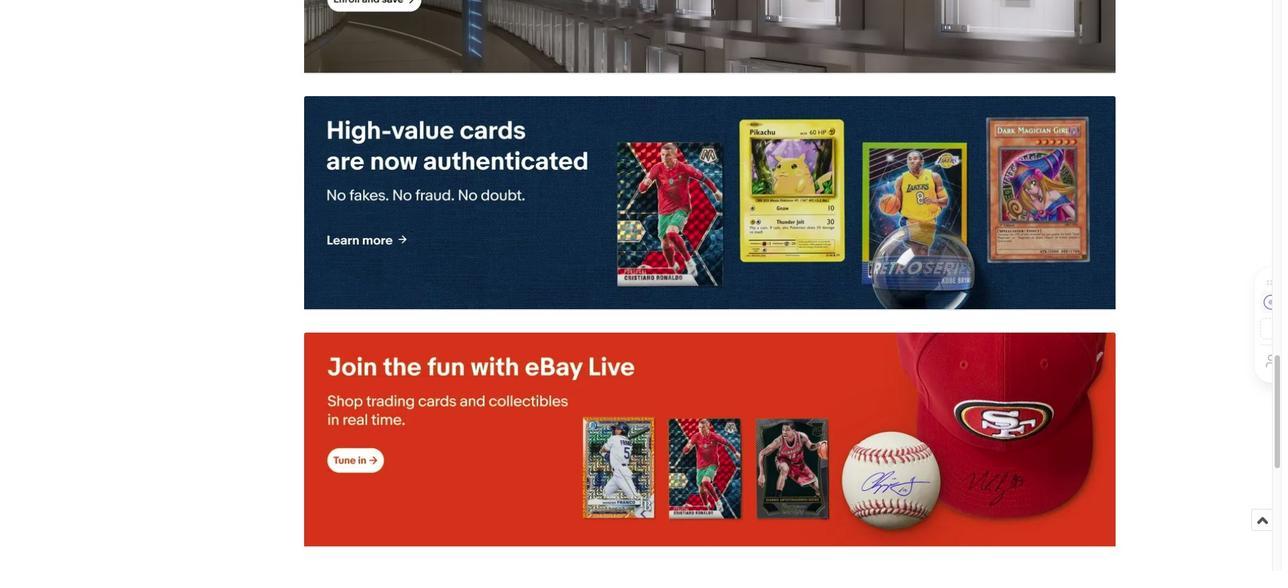 Task type: vqa. For each thing, say whether or not it's contained in the screenshot.
the bottom text box
yes



Task type: locate. For each thing, give the bounding box(es) containing it.
none text field vault image
[[304, 0, 1116, 74]]

1 vertical spatial none text field
[[304, 333, 1116, 547]]

1 none text field from the top
[[304, 0, 1116, 74]]

None text field
[[304, 0, 1116, 74], [304, 333, 1116, 547]]

0 vertical spatial none text field
[[304, 0, 1116, 74]]

none text field ebay live image
[[304, 333, 1116, 547]]

None text field
[[304, 96, 1116, 311]]

2 none text field from the top
[[304, 333, 1116, 547]]



Task type: describe. For each thing, give the bounding box(es) containing it.
vault image image
[[304, 0, 1116, 73]]

ebay live image image
[[304, 333, 1116, 547]]

high-value cards are now authenticated. learn more here. image
[[304, 96, 1116, 310]]



